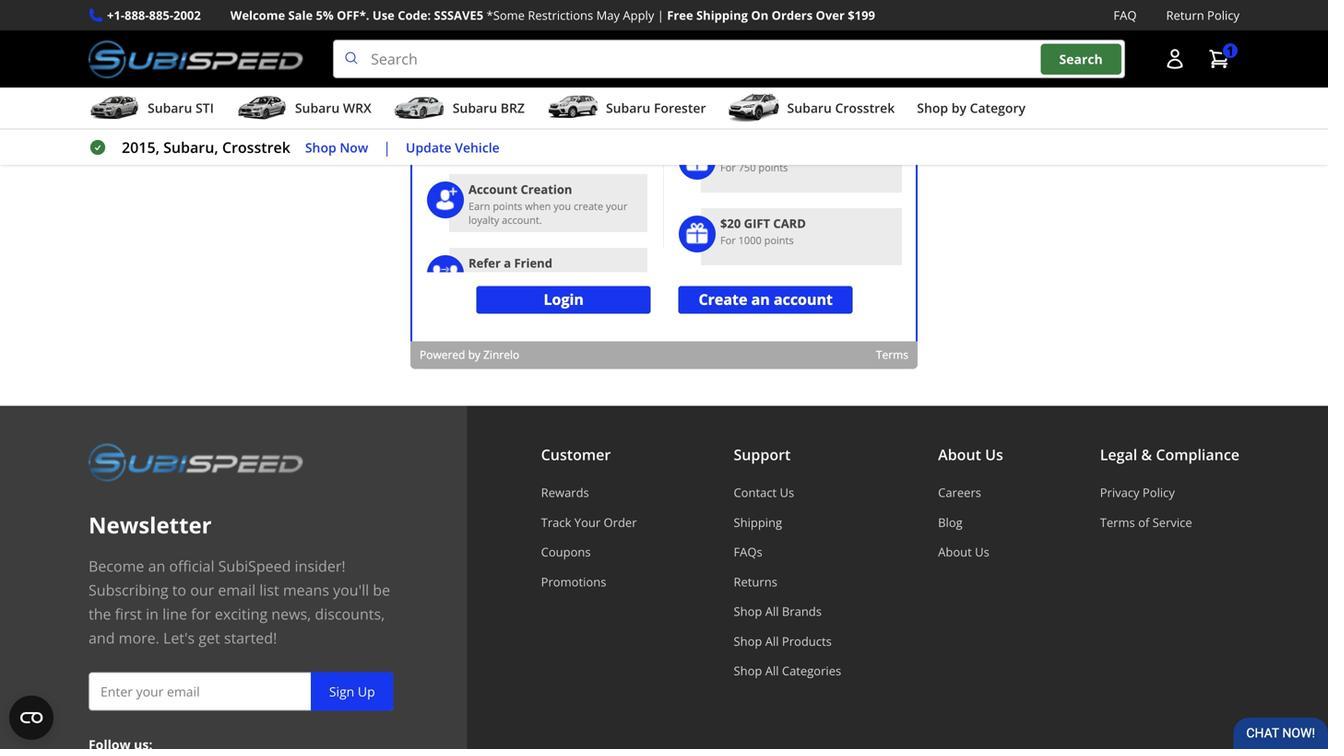 Task type: describe. For each thing, give the bounding box(es) containing it.
contact us
[[734, 485, 794, 501]]

shipping link
[[734, 515, 841, 531]]

careers link
[[938, 485, 1003, 501]]

blog
[[938, 515, 963, 531]]

coupons link
[[541, 544, 637, 561]]

a subaru sti thumbnail image image
[[89, 94, 140, 122]]

0 horizontal spatial crosstrek
[[222, 138, 290, 157]]

brands
[[782, 604, 822, 620]]

2 about from the top
[[938, 544, 972, 561]]

and
[[89, 629, 115, 649]]

885-
[[149, 7, 173, 24]]

search button
[[1041, 44, 1121, 75]]

by
[[952, 99, 966, 117]]

1 vertical spatial shipping
[[734, 515, 782, 531]]

restrictions
[[528, 7, 593, 24]]

contact
[[734, 485, 777, 501]]

sign up
[[329, 684, 375, 701]]

promotions link
[[541, 574, 637, 591]]

subaru brz
[[453, 99, 525, 117]]

888-
[[125, 7, 149, 24]]

terms of service link
[[1100, 515, 1240, 531]]

you'll
[[333, 581, 369, 601]]

policy for return policy
[[1207, 7, 1240, 24]]

categories
[[782, 663, 841, 680]]

our
[[190, 581, 214, 601]]

promotions
[[541, 574, 606, 591]]

subaru wrx button
[[236, 91, 371, 128]]

return
[[1166, 7, 1204, 24]]

get
[[199, 629, 220, 649]]

blog link
[[938, 515, 1003, 531]]

an
[[148, 557, 165, 577]]

sti
[[196, 99, 214, 117]]

shop all brands link
[[734, 604, 841, 620]]

0 horizontal spatial |
[[383, 138, 391, 157]]

insider!
[[295, 557, 345, 577]]

a subaru wrx thumbnail image image
[[236, 94, 288, 122]]

update
[[406, 139, 452, 156]]

subaru for subaru wrx
[[295, 99, 340, 117]]

compliance
[[1156, 445, 1240, 465]]

more.
[[119, 629, 159, 649]]

rewards
[[541, 485, 589, 501]]

started!
[[224, 629, 277, 649]]

legal & compliance
[[1100, 445, 1240, 465]]

become
[[89, 557, 144, 577]]

category
[[970, 99, 1026, 117]]

subaru sti button
[[89, 91, 214, 128]]

faqs link
[[734, 544, 841, 561]]

all for categories
[[765, 663, 779, 680]]

news,
[[271, 605, 311, 625]]

subaru for subaru forester
[[606, 99, 650, 117]]

shop for shop all products
[[734, 634, 762, 650]]

welcome
[[230, 7, 285, 24]]

shop for shop all brands
[[734, 604, 762, 620]]

brz
[[501, 99, 525, 117]]

shop for shop all categories
[[734, 663, 762, 680]]

line
[[162, 605, 187, 625]]

subaru crosstrek button
[[728, 91, 895, 128]]

subaru forester
[[606, 99, 706, 117]]

subaru wrx
[[295, 99, 371, 117]]

careers
[[938, 485, 981, 501]]

shop for shop now
[[305, 139, 336, 156]]

search input field
[[333, 40, 1125, 79]]

5%
[[316, 7, 334, 24]]

faqs
[[734, 544, 762, 561]]

apply
[[623, 7, 654, 24]]

wrx
[[343, 99, 371, 117]]

return policy link
[[1166, 6, 1240, 25]]

sign
[[329, 684, 354, 701]]

first
[[115, 605, 142, 625]]

subaru crosstrek
[[787, 99, 895, 117]]

shop all categories
[[734, 663, 841, 680]]

a subaru brz thumbnail image image
[[394, 94, 445, 122]]

support
[[734, 445, 791, 465]]

email
[[218, 581, 256, 601]]

0 vertical spatial shipping
[[696, 7, 748, 24]]

over
[[816, 7, 845, 24]]

off*.
[[337, 7, 369, 24]]

in
[[146, 605, 159, 625]]

subaru for subaru brz
[[453, 99, 497, 117]]

now
[[340, 139, 368, 156]]

2015, subaru, crosstrek
[[122, 138, 290, 157]]

1 horizontal spatial |
[[657, 7, 664, 24]]

return policy
[[1166, 7, 1240, 24]]

2 about us from the top
[[938, 544, 989, 561]]

code:
[[398, 7, 431, 24]]

exciting
[[215, 605, 268, 625]]

track your order link
[[541, 515, 637, 531]]

forester
[[654, 99, 706, 117]]

returns link
[[734, 574, 841, 591]]

service
[[1152, 515, 1192, 531]]

$199
[[848, 7, 875, 24]]

may
[[596, 7, 620, 24]]



Task type: locate. For each thing, give the bounding box(es) containing it.
a subaru forester thumbnail image image
[[547, 94, 599, 122]]

1 vertical spatial about
[[938, 544, 972, 561]]

us for the contact us link
[[780, 485, 794, 501]]

returns
[[734, 574, 777, 591]]

0 horizontal spatial policy
[[1143, 485, 1175, 501]]

shop all categories link
[[734, 663, 841, 680]]

privacy
[[1100, 485, 1140, 501]]

all down shop all products
[[765, 663, 779, 680]]

us up careers link
[[985, 445, 1003, 465]]

shop inside dropdown button
[[917, 99, 948, 117]]

subaru left wrx
[[295, 99, 340, 117]]

shop down shop all products
[[734, 663, 762, 680]]

faq
[[1114, 7, 1137, 24]]

3 all from the top
[[765, 663, 779, 680]]

|
[[657, 7, 664, 24], [383, 138, 391, 157]]

subispeed logo image
[[89, 40, 304, 79], [89, 443, 304, 482]]

1 vertical spatial all
[[765, 634, 779, 650]]

shipping down the contact
[[734, 515, 782, 531]]

privacy policy
[[1100, 485, 1175, 501]]

all for products
[[765, 634, 779, 650]]

about us
[[938, 445, 1003, 465], [938, 544, 989, 561]]

contact us link
[[734, 485, 841, 501]]

us up shipping link
[[780, 485, 794, 501]]

1 vertical spatial crosstrek
[[222, 138, 290, 157]]

vehicle
[[455, 139, 500, 156]]

all for brands
[[765, 604, 779, 620]]

+1-888-885-2002 link
[[107, 6, 201, 25]]

subaru for subaru crosstrek
[[787, 99, 832, 117]]

subscribing
[[89, 581, 168, 601]]

shop
[[917, 99, 948, 117], [305, 139, 336, 156], [734, 604, 762, 620], [734, 634, 762, 650], [734, 663, 762, 680]]

Enter your email text field
[[89, 673, 393, 712]]

shop down shop all brands at the right bottom of page
[[734, 634, 762, 650]]

products
[[782, 634, 832, 650]]

| right the "now"
[[383, 138, 391, 157]]

shop left by
[[917, 99, 948, 117]]

1 subaru from the left
[[148, 99, 192, 117]]

1 horizontal spatial crosstrek
[[835, 99, 895, 117]]

subaru right a subaru crosstrek thumbnail image
[[787, 99, 832, 117]]

0 vertical spatial |
[[657, 7, 664, 24]]

| left free
[[657, 7, 664, 24]]

5 subaru from the left
[[787, 99, 832, 117]]

0 vertical spatial crosstrek
[[835, 99, 895, 117]]

subaru inside subaru crosstrek dropdown button
[[787, 99, 832, 117]]

+1-888-885-2002
[[107, 7, 201, 24]]

subaru left forester
[[606, 99, 650, 117]]

subispeed logo image down 2002
[[89, 40, 304, 79]]

subaru,
[[163, 138, 218, 157]]

0 vertical spatial about us
[[938, 445, 1003, 465]]

up
[[358, 684, 375, 701]]

customer
[[541, 445, 611, 465]]

1 vertical spatial us
[[780, 485, 794, 501]]

1 horizontal spatial policy
[[1207, 7, 1240, 24]]

0 vertical spatial all
[[765, 604, 779, 620]]

policy
[[1207, 7, 1240, 24], [1143, 485, 1175, 501]]

terms
[[1100, 515, 1135, 531]]

us for about us link
[[975, 544, 989, 561]]

about us up careers link
[[938, 445, 1003, 465]]

sign up button
[[311, 673, 393, 712]]

shop now link
[[305, 137, 368, 158]]

about
[[938, 445, 981, 465], [938, 544, 972, 561]]

2 vertical spatial all
[[765, 663, 779, 680]]

2 vertical spatial us
[[975, 544, 989, 561]]

on
[[751, 7, 768, 24]]

subaru inside the subaru sti dropdown button
[[148, 99, 192, 117]]

shop for shop by category
[[917, 99, 948, 117]]

about down the blog
[[938, 544, 972, 561]]

subaru left brz
[[453, 99, 497, 117]]

1 vertical spatial subispeed logo image
[[89, 443, 304, 482]]

1 about us from the top
[[938, 445, 1003, 465]]

update vehicle button
[[406, 137, 500, 158]]

2 subaru from the left
[[295, 99, 340, 117]]

policy up terms of service link
[[1143, 485, 1175, 501]]

shop all products link
[[734, 634, 841, 650]]

subaru
[[148, 99, 192, 117], [295, 99, 340, 117], [453, 99, 497, 117], [606, 99, 650, 117], [787, 99, 832, 117]]

be
[[373, 581, 390, 601]]

dialog
[[410, 0, 918, 370]]

welcome sale 5% off*. use code: sssave5 *some restrictions may apply | free shipping on orders over $199
[[230, 7, 875, 24]]

search
[[1059, 50, 1103, 68]]

1 about from the top
[[938, 445, 981, 465]]

*some
[[487, 7, 525, 24]]

crosstrek
[[835, 99, 895, 117], [222, 138, 290, 157]]

open widget image
[[9, 696, 53, 741]]

1 vertical spatial policy
[[1143, 485, 1175, 501]]

to
[[172, 581, 186, 601]]

4 subaru from the left
[[606, 99, 650, 117]]

subispeed logo image up newsletter
[[89, 443, 304, 482]]

subaru left sti
[[148, 99, 192, 117]]

0 vertical spatial about
[[938, 445, 981, 465]]

subaru forester button
[[547, 91, 706, 128]]

subaru for subaru sti
[[148, 99, 192, 117]]

1 all from the top
[[765, 604, 779, 620]]

all left brands
[[765, 604, 779, 620]]

let's
[[163, 629, 195, 649]]

free
[[667, 7, 693, 24]]

us
[[985, 445, 1003, 465], [780, 485, 794, 501], [975, 544, 989, 561]]

shop by category button
[[917, 91, 1026, 128]]

0 vertical spatial us
[[985, 445, 1003, 465]]

policy for privacy policy
[[1143, 485, 1175, 501]]

1 subispeed logo image from the top
[[89, 40, 304, 79]]

terms of service
[[1100, 515, 1192, 531]]

subaru sti
[[148, 99, 214, 117]]

subaru brz button
[[394, 91, 525, 128]]

list
[[259, 581, 279, 601]]

shop down returns
[[734, 604, 762, 620]]

discounts,
[[315, 605, 385, 625]]

policy up 1
[[1207, 7, 1240, 24]]

all down shop all brands at the right bottom of page
[[765, 634, 779, 650]]

1
[[1227, 42, 1234, 59]]

2 all from the top
[[765, 634, 779, 650]]

track your order
[[541, 515, 637, 531]]

about up careers
[[938, 445, 981, 465]]

subispeed
[[218, 557, 291, 577]]

subaru inside subaru forester dropdown button
[[606, 99, 650, 117]]

crosstrek inside dropdown button
[[835, 99, 895, 117]]

&
[[1141, 445, 1152, 465]]

coupons
[[541, 544, 591, 561]]

all
[[765, 604, 779, 620], [765, 634, 779, 650], [765, 663, 779, 680]]

your
[[574, 515, 601, 531]]

shipping left on
[[696, 7, 748, 24]]

1 vertical spatial about us
[[938, 544, 989, 561]]

2 subispeed logo image from the top
[[89, 443, 304, 482]]

sale
[[288, 7, 313, 24]]

+1-
[[107, 7, 125, 24]]

for
[[191, 605, 211, 625]]

subaru inside "subaru brz" "dropdown button"
[[453, 99, 497, 117]]

means
[[283, 581, 329, 601]]

update vehicle
[[406, 139, 500, 156]]

orders
[[772, 7, 813, 24]]

about us down blog link at the bottom right of page
[[938, 544, 989, 561]]

of
[[1138, 515, 1149, 531]]

1 vertical spatial |
[[383, 138, 391, 157]]

subaru inside subaru wrx 'dropdown button'
[[295, 99, 340, 117]]

button image
[[1164, 48, 1186, 70]]

newsletter
[[89, 511, 212, 541]]

us down blog link at the bottom right of page
[[975, 544, 989, 561]]

a subaru crosstrek thumbnail image image
[[728, 94, 780, 122]]

3 subaru from the left
[[453, 99, 497, 117]]

0 vertical spatial policy
[[1207, 7, 1240, 24]]

privacy policy link
[[1100, 485, 1240, 501]]

shop left the "now"
[[305, 139, 336, 156]]

order
[[604, 515, 637, 531]]

0 vertical spatial subispeed logo image
[[89, 40, 304, 79]]

about us link
[[938, 544, 1003, 561]]



Task type: vqa. For each thing, say whether or not it's contained in the screenshot.
COB516100 COBB Tuning 3in Stainless Steel VB Cat Back Exhaust System 22+ Subaru WRX, image
no



